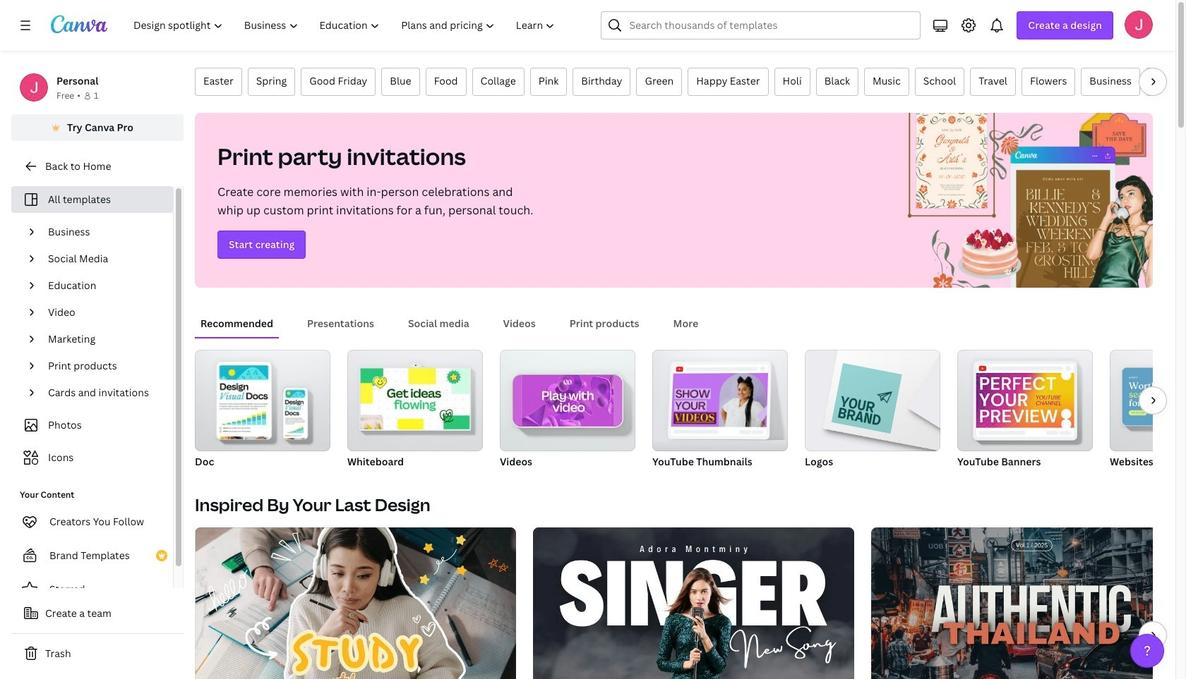 Task type: vqa. For each thing, say whether or not it's contained in the screenshot.
Magic within Magic Edit - Add Or Replace Something In An Image
no



Task type: locate. For each thing, give the bounding box(es) containing it.
website image
[[1110, 350, 1186, 452], [1110, 350, 1186, 452]]

top level navigation element
[[124, 11, 567, 40]]

whiteboard image
[[347, 350, 483, 452], [361, 369, 470, 430]]

youtube thumbnail image
[[652, 350, 788, 452], [671, 373, 768, 428]]

None search field
[[601, 11, 921, 40]]

Search search field
[[629, 12, 912, 39]]

youtube banner image
[[957, 350, 1093, 452], [976, 373, 1074, 428]]

doc image
[[195, 350, 330, 452], [195, 350, 330, 452]]

video image
[[500, 350, 635, 452], [522, 376, 614, 427]]

logo image
[[805, 350, 940, 452], [831, 363, 902, 434]]

print party invitations image
[[890, 113, 1153, 288]]

dark grey minimalist photo travel youtube thumbnail image
[[871, 528, 1186, 680]]



Task type: describe. For each thing, give the bounding box(es) containing it.
james peterson image
[[1125, 11, 1153, 39]]

dark modern elegant singer new song youtube thumbnail image
[[533, 528, 854, 680]]

yellow modern study with me youtube thumbnail image
[[195, 528, 516, 680]]



